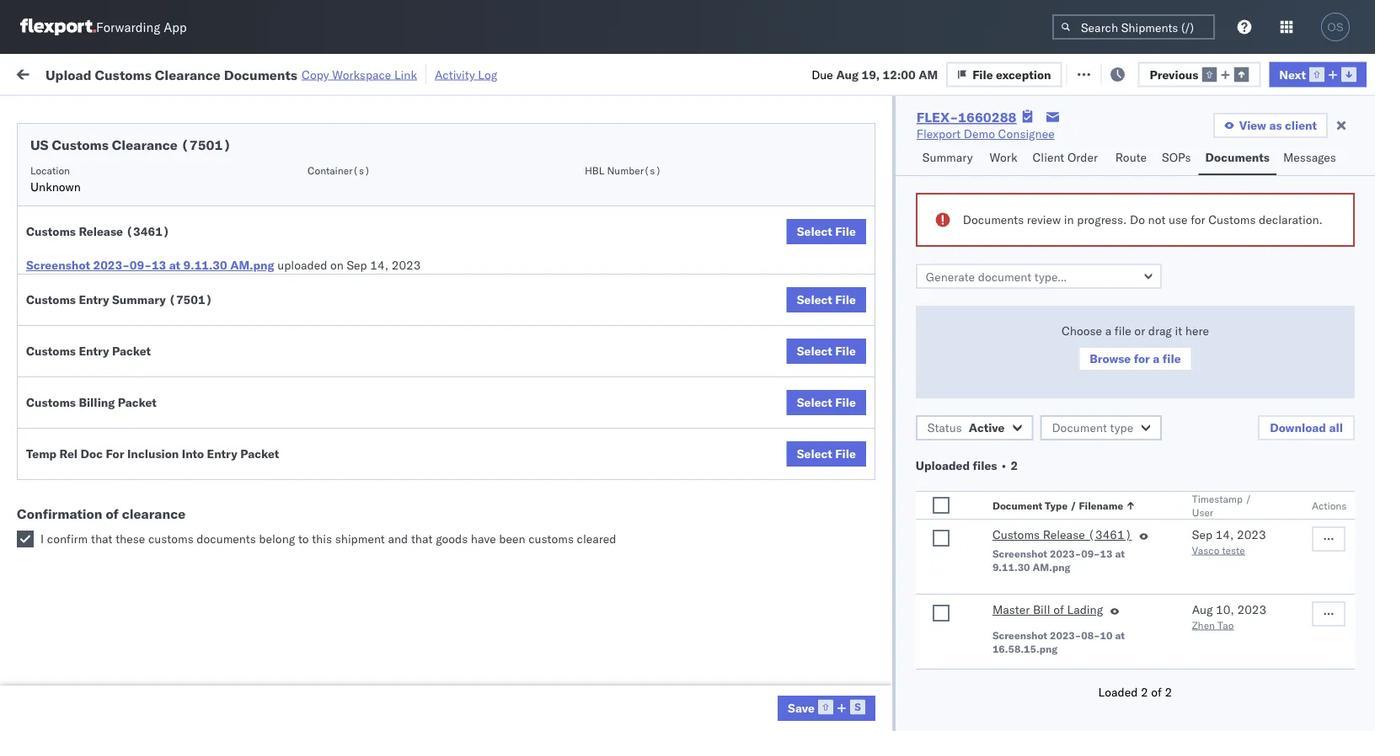 Task type: vqa. For each thing, say whether or not it's contained in the screenshot.
the Work inside the Import Work 'BUTTON'
no



Task type: locate. For each thing, give the bounding box(es) containing it.
1889466 up 1893174
[[967, 503, 1018, 518]]

2023- up 'customs entry summary (7501)'
[[93, 258, 130, 273]]

2 ca from the top
[[39, 251, 55, 266]]

1 2130387 from the top
[[967, 577, 1018, 592]]

1 vertical spatial actions
[[1312, 499, 1347, 512]]

1 vertical spatial entry
[[79, 344, 109, 359]]

screenshot for screenshot 2023-09-13 at 9.11.30 am.png uploaded on sep 14, 2023
[[26, 258, 90, 273]]

3 11:59 pm pdt, nov 4, 2022 from the top
[[271, 243, 426, 258]]

2 vertical spatial integration
[[735, 688, 793, 703]]

1 horizontal spatial customs
[[529, 532, 574, 547]]

dec for 23,
[[350, 466, 372, 480]]

at right 10
[[1116, 629, 1125, 642]]

1 upload customs clearance documents link from the top
[[39, 344, 239, 378]]

1 schedule from the top
[[39, 168, 89, 183]]

2023
[[392, 258, 421, 273], [1237, 528, 1267, 542], [400, 540, 429, 555], [1238, 603, 1267, 617]]

5 ocean fcl from the top
[[516, 540, 575, 555]]

2023- down customs release (3461) link
[[1050, 547, 1082, 560]]

os
[[1328, 21, 1344, 33]]

2 11:59 pm pdt, nov 4, 2022 from the top
[[271, 206, 426, 221]]

upload customs clearance documents inside "button"
[[39, 345, 185, 377]]

copy
[[302, 67, 329, 82]]

hlxu6269489, for third schedule pickup from los angeles, ca button from the top of the page
[[1128, 317, 1214, 332]]

2 test123456 from the top
[[1148, 206, 1219, 221]]

pst, for 23,
[[321, 466, 347, 480]]

5 ca from the top
[[39, 473, 55, 488]]

on right "205"
[[412, 65, 426, 80]]

of up these
[[106, 506, 119, 523]]

angeles, inside confirm pickup from los angeles, ca
[[174, 456, 220, 471]]

uetu5238478 down "browse for a file" button
[[1129, 391, 1211, 406]]

1 schedule delivery appointment link from the top
[[39, 167, 207, 184]]

customs entry summary (7501)
[[26, 292, 213, 307]]

2 schedule delivery appointment link from the top
[[39, 279, 207, 295]]

1 vertical spatial pst,
[[321, 466, 347, 480]]

0 vertical spatial 13
[[152, 258, 166, 273]]

7 11:59 from the top
[[271, 540, 304, 555]]

0 horizontal spatial exception
[[996, 67, 1052, 82]]

1 appointment from the top
[[138, 168, 207, 183]]

2 hlxu6269489, from the top
[[1128, 206, 1214, 220]]

upload
[[46, 66, 91, 83], [39, 345, 77, 360], [39, 679, 77, 694]]

schedule delivery appointment button down screenshot 2023-09-13 at 9.11.30 am.png 'link'
[[39, 279, 207, 297]]

copy workspace link button
[[302, 67, 417, 82]]

schedule pickup from los angeles, ca link for 4th schedule pickup from los angeles, ca button
[[39, 381, 239, 415]]

uetu5238478 for schedule pickup from los angeles, ca
[[1129, 391, 1211, 406]]

0 horizontal spatial for
[[1134, 351, 1150, 366]]

1 select from the top
[[797, 224, 833, 239]]

next
[[1280, 67, 1307, 82]]

4 select from the top
[[797, 395, 833, 410]]

am
[[919, 67, 938, 82]]

13 up 'customs entry summary (7501)'
[[152, 258, 166, 273]]

this
[[312, 532, 332, 547]]

5 ceau7522281, hlxu6269489, hlxu8034992 from the top
[[1038, 317, 1300, 332]]

test123456 down "it" on the top of the page
[[1148, 354, 1219, 369]]

2130387 up master
[[967, 577, 1018, 592]]

4 1889466 from the top
[[967, 503, 1018, 518]]

1 horizontal spatial summary
[[923, 150, 973, 165]]

pickup for fifth schedule pickup from los angeles, ca button from the top of the page
[[92, 531, 128, 545]]

4 select file button from the top
[[787, 390, 866, 416]]

1 test123456 from the top
[[1148, 169, 1219, 184]]

billing
[[79, 395, 115, 410]]

at down the filename
[[1116, 547, 1125, 560]]

integration test account - karl lagerfeld
[[735, 577, 954, 592], [735, 614, 954, 629], [735, 688, 954, 703]]

hlxu8034992
[[1217, 169, 1300, 183], [1217, 206, 1300, 220], [1217, 243, 1300, 258], [1217, 280, 1300, 295], [1217, 317, 1300, 332], [1217, 354, 1300, 369]]

file inside button
[[1163, 351, 1181, 366]]

delivery for confirm delivery button
[[85, 502, 128, 517]]

select file
[[797, 224, 856, 239], [797, 292, 856, 307], [797, 344, 856, 359], [797, 395, 856, 410], [797, 447, 856, 461]]

1 horizontal spatial release
[[1043, 528, 1085, 542]]

1 vertical spatial upload
[[39, 345, 77, 360]]

confirm
[[47, 532, 88, 547]]

confirm inside confirm delivery link
[[39, 502, 82, 517]]

1 vertical spatial 13
[[1100, 547, 1113, 560]]

screenshot for screenshot 2023-08-10 at 16.58.15.png
[[993, 629, 1048, 642]]

delivery up these
[[85, 502, 128, 517]]

1 vertical spatial lagerfeld
[[904, 614, 954, 629]]

1 abcdefg78456546 from the top
[[1148, 392, 1261, 406]]

2 vertical spatial of
[[1152, 685, 1162, 700]]

activity log button
[[435, 64, 498, 85]]

document inside button
[[993, 499, 1043, 512]]

packet up 4:00
[[240, 447, 279, 461]]

1 customs from the left
[[148, 532, 194, 547]]

9.11.30
[[183, 258, 227, 273], [993, 561, 1031, 574]]

6 ca from the top
[[39, 547, 55, 562]]

3 ceau7522281, from the top
[[1038, 243, 1125, 258]]

2 uetu5238478 from the top
[[1129, 428, 1211, 443]]

flex-1893174
[[931, 540, 1018, 555]]

ocean fcl for confirm pickup from los angeles, ca link
[[516, 466, 575, 480]]

numbers inside container numbers
[[1038, 145, 1080, 157]]

from for fifth schedule pickup from los angeles, ca button from the bottom of the page schedule pickup from los angeles, ca link
[[131, 197, 156, 212]]

Search Shipments (/) text field
[[1053, 14, 1215, 40]]

gvcu5265864 down the abcd1234560
[[1038, 688, 1122, 703]]

14, inside sep 14, 2023 vasco teste
[[1216, 528, 1234, 542]]

schedule delivery appointment link down "us customs clearance (7501)"
[[39, 167, 207, 184]]

1 vertical spatial confirm
[[39, 502, 82, 517]]

select for temp rel doc for inclusion into entry packet
[[797, 447, 833, 461]]

1 vertical spatial upload customs clearance documents
[[39, 679, 185, 711]]

2 vertical spatial abcdefg78456546
[[1148, 503, 1261, 518]]

confirm inside confirm pickup from los angeles, ca
[[39, 456, 82, 471]]

abcdefg78456546 down here
[[1148, 392, 1261, 406]]

lagerfeld down flex-1893174
[[904, 577, 954, 592]]

1 nov from the top
[[358, 169, 380, 184]]

schedule pickup from los angeles, ca link
[[39, 196, 239, 230], [39, 233, 239, 267], [39, 307, 239, 341], [39, 381, 239, 415], [39, 530, 239, 563]]

angeles, for schedule pickup from los angeles, ca link corresponding to 4th schedule pickup from los angeles, ca button from the bottom
[[181, 234, 227, 249]]

1 vertical spatial work
[[990, 150, 1018, 165]]

packet for customs entry packet
[[112, 344, 151, 359]]

flex-1889466 button
[[904, 387, 1021, 411], [904, 387, 1021, 411], [904, 424, 1021, 448], [904, 424, 1021, 448], [904, 461, 1021, 485], [904, 461, 1021, 485], [904, 499, 1021, 522], [904, 499, 1021, 522]]

from inside confirm pickup from los angeles, ca
[[124, 456, 149, 471]]

205 on track
[[387, 65, 456, 80]]

flexport. image
[[20, 19, 96, 35]]

0 vertical spatial schedule delivery appointment button
[[39, 167, 207, 186]]

on
[[412, 65, 426, 80], [330, 258, 344, 273]]

messages
[[1284, 150, 1337, 165]]

aug 10, 2023 zhen tao
[[1193, 603, 1267, 632]]

screenshot for screenshot 2023-09-13 at 9.11.30 am.png
[[993, 547, 1048, 560]]

0 vertical spatial integration
[[735, 577, 793, 592]]

0 horizontal spatial /
[[1071, 499, 1077, 512]]

sops
[[1162, 150, 1191, 165]]

pickup right 'rel'
[[85, 456, 121, 471]]

1 schedule delivery appointment button from the top
[[39, 167, 207, 186]]

schedule delivery appointment link
[[39, 167, 207, 184], [39, 279, 207, 295], [39, 427, 207, 444]]

documents inside "button"
[[39, 362, 100, 377]]

1 horizontal spatial 9.11.30
[[993, 561, 1031, 574]]

schedule pickup from los angeles, ca up 'customs entry summary (7501)'
[[39, 234, 227, 266]]

select file for customs entry summary (7501)
[[797, 292, 856, 307]]

1 vertical spatial lhuu7894563,
[[1038, 428, 1125, 443]]

client order
[[1033, 150, 1098, 165]]

2 ocean fcl from the top
[[516, 317, 575, 332]]

1 vertical spatial (7501)
[[169, 292, 213, 307]]

2 horizontal spatial 2
[[1165, 685, 1173, 700]]

4,
[[383, 169, 394, 184], [383, 206, 394, 221], [383, 243, 394, 258], [383, 280, 394, 295], [383, 317, 394, 332]]

1 select file button from the top
[[787, 219, 866, 244]]

1 horizontal spatial numbers
[[1209, 138, 1251, 150]]

2 ceau7522281, from the top
[[1038, 206, 1125, 220]]

1 vertical spatial karl
[[880, 614, 901, 629]]

screenshot inside screenshot 2023-09-13 at 9.11.30 am.png
[[993, 547, 1048, 560]]

pickup down 'customs entry summary (7501)'
[[92, 308, 128, 323]]

3 integration from the top
[[735, 688, 793, 703]]

uetu5238478 for confirm delivery
[[1129, 502, 1211, 517]]

select for customs entry summary (7501)
[[797, 292, 833, 307]]

customs release (3461) down unknown
[[26, 224, 170, 239]]

choose a file or drag it here
[[1062, 324, 1210, 338]]

belong
[[259, 532, 295, 547]]

confirm up the confirm
[[39, 502, 82, 517]]

schedule pickup from los angeles, ca down upload customs clearance documents "button"
[[39, 382, 227, 414]]

1 horizontal spatial of
[[1054, 603, 1064, 617]]

pst, up 4:00 pm pst, dec 23, 2022
[[329, 429, 354, 443]]

numbers
[[1209, 138, 1251, 150], [1038, 145, 1080, 157]]

5 4, from the top
[[383, 317, 394, 332]]

2130387 up 1662119
[[967, 614, 1018, 629]]

3 fcl from the top
[[553, 429, 575, 443]]

confirm pickup from los angeles, ca button
[[39, 456, 239, 491]]

container(s)
[[308, 164, 370, 177]]

message
[[226, 65, 273, 80]]

3 select file from the top
[[797, 344, 856, 359]]

ocean fcl for fifth schedule pickup from los angeles, ca button from the bottom of the page schedule pickup from los angeles, ca link
[[516, 206, 575, 221]]

2023- inside screenshot 2023-09-13 at 9.11.30 am.png
[[1050, 547, 1082, 560]]

None checkbox
[[933, 605, 950, 622]]

hlxu8034992 for upload customs clearance documents "button"
[[1217, 354, 1300, 369]]

sops button
[[1156, 142, 1199, 175]]

pickup for fifth schedule pickup from los angeles, ca button from the bottom of the page
[[92, 197, 128, 212]]

packet right billing
[[118, 395, 157, 410]]

schedule pickup from los angeles, ca link for fifth schedule pickup from los angeles, ca button from the bottom of the page
[[39, 196, 239, 230]]

at inside screenshot 2023-09-13 at 9.11.30 am.png
[[1116, 547, 1125, 560]]

at for screenshot 2023-09-13 at 9.11.30 am.png
[[1116, 547, 1125, 560]]

schedule delivery appointment for schedule delivery appointment "link" related to third schedule delivery appointment button
[[39, 428, 207, 443]]

entry right into
[[207, 447, 237, 461]]

my
[[17, 61, 44, 84]]

schedule pickup from los angeles, ca button down upload customs clearance documents "button"
[[39, 381, 239, 417]]

in
[[1064, 212, 1074, 227]]

1 horizontal spatial that
[[411, 532, 433, 547]]

i confirm that these customs documents belong to this shipment and that goods have been customs cleared
[[40, 532, 617, 547]]

use
[[1169, 212, 1188, 227]]

exception
[[1112, 65, 1167, 80], [996, 67, 1052, 82]]

entry up customs entry packet
[[79, 292, 109, 307]]

3 test123456 from the top
[[1148, 243, 1219, 258]]

Search Work text field
[[809, 60, 993, 86]]

upload customs clearance documents
[[39, 345, 185, 377], [39, 679, 185, 711]]

file exception down search shipments (/) text box
[[1088, 65, 1167, 80]]

customs
[[148, 532, 194, 547], [529, 532, 574, 547]]

upload customs clearance documents for 2nd upload customs clearance documents link from the bottom
[[39, 345, 185, 377]]

maeu9408431 down the --
[[1148, 688, 1233, 703]]

of inside master bill of lading link
[[1054, 603, 1064, 617]]

1889466 up active on the right bottom
[[967, 392, 1018, 406]]

entry for summary
[[79, 292, 109, 307]]

test
[[699, 169, 722, 184], [699, 206, 722, 221], [809, 206, 831, 221], [809, 243, 831, 258], [809, 280, 831, 295], [699, 317, 722, 332], [809, 317, 831, 332], [809, 354, 831, 369], [809, 392, 831, 406], [699, 429, 722, 443], [809, 429, 831, 443], [699, 466, 722, 480], [809, 466, 831, 480], [796, 577, 819, 592], [796, 614, 819, 629], [796, 688, 819, 703]]

schedule pickup from los angeles, ca down 'customs entry summary (7501)'
[[39, 308, 227, 340]]

flex-1889466 up status active on the bottom right of page
[[931, 392, 1018, 406]]

hbl number(s)
[[585, 164, 662, 177]]

document type button
[[1041, 416, 1162, 441]]

6 schedule from the top
[[39, 382, 89, 397]]

None checkbox
[[933, 497, 950, 514], [933, 530, 950, 547], [17, 531, 34, 548], [933, 497, 950, 514], [933, 530, 950, 547], [17, 531, 34, 548]]

1 vertical spatial of
[[1054, 603, 1064, 617]]

screenshot up "16.58.15.png"
[[993, 629, 1048, 642]]

user
[[1193, 506, 1214, 519]]

0 horizontal spatial of
[[106, 506, 119, 523]]

select for customs release (3461)
[[797, 224, 833, 239]]

3 lagerfeld from the top
[[904, 688, 954, 703]]

11:59 pm pdt, nov 4, 2022 for third schedule pickup from los angeles, ca button from the top of the page
[[271, 317, 426, 332]]

file for customs billing packet
[[836, 395, 856, 410]]

aug up zhen at the right bottom of the page
[[1193, 603, 1213, 617]]

pickup down "us customs clearance (7501)"
[[92, 197, 128, 212]]

4 schedule from the top
[[39, 279, 89, 294]]

flex-1889466 up flex-1893174
[[931, 503, 1018, 518]]

5 pdt, from the top
[[329, 317, 355, 332]]

2 for ∙
[[1011, 459, 1018, 473]]

1 ca from the top
[[39, 214, 55, 228]]

customs down clearance
[[148, 532, 194, 547]]

0 horizontal spatial that
[[91, 532, 113, 547]]

flex-1889466 up uploaded files ∙ 2
[[931, 429, 1018, 443]]

schedule pickup from los angeles, ca link down upload customs clearance documents "button"
[[39, 381, 239, 415]]

master bill of lading link
[[993, 602, 1104, 622]]

1 vertical spatial uetu5238478
[[1129, 428, 1211, 443]]

entry up the customs billing packet
[[79, 344, 109, 359]]

schedule delivery appointment button down "us customs clearance (7501)"
[[39, 167, 207, 186]]

1 vertical spatial integration test account - karl lagerfeld
[[735, 614, 954, 629]]

schedule pickup from los angeles, ca button down clearance
[[39, 530, 239, 565]]

1 schedule pickup from los angeles, ca link from the top
[[39, 196, 239, 230]]

schedule pickup from los angeles, ca button up 'customs entry summary (7501)'
[[39, 233, 239, 268]]

customs inside "button"
[[80, 345, 127, 360]]

(3461) up screenshot 2023-09-13 at 9.11.30 am.png 'link'
[[126, 224, 170, 239]]

pdt, for fifth schedule pickup from los angeles, ca button from the bottom of the page schedule pickup from los angeles, ca link
[[329, 206, 355, 221]]

0 vertical spatial upload customs clearance documents link
[[39, 344, 239, 378]]

packet for customs billing packet
[[118, 395, 157, 410]]

nov
[[358, 169, 380, 184], [358, 206, 380, 221], [358, 243, 380, 258], [358, 280, 380, 295], [358, 317, 380, 332]]

09- inside screenshot 2023-09-13 at 9.11.30 am.png
[[1082, 547, 1100, 560]]

select file for customs billing packet
[[797, 395, 856, 410]]

angeles, for fifth schedule pickup from los angeles, ca button from the bottom of the page schedule pickup from los angeles, ca link
[[181, 197, 227, 212]]

select file for temp rel doc for inclusion into entry packet
[[797, 447, 856, 461]]

work down flexport demo consignee link
[[990, 150, 1018, 165]]

aug left the 19,
[[837, 67, 859, 82]]

sep 14, 2023 vasco teste
[[1193, 528, 1267, 557]]

customs right been
[[529, 532, 574, 547]]

0 horizontal spatial 09-
[[130, 258, 152, 273]]

2 vertical spatial entry
[[207, 447, 237, 461]]

1 horizontal spatial a
[[1153, 351, 1160, 366]]

schedule delivery appointment link up the for
[[39, 427, 207, 444]]

4 schedule pickup from los angeles, ca link from the top
[[39, 381, 239, 415]]

0 vertical spatial aug
[[837, 67, 859, 82]]

test123456 right do
[[1148, 206, 1219, 221]]

schedule delivery appointment for 2nd schedule delivery appointment button from the bottom's schedule delivery appointment "link"
[[39, 279, 207, 294]]

abcdefg78456546 up the timestamp
[[1148, 429, 1261, 443]]

3 schedule pickup from los angeles, ca button from the top
[[39, 307, 239, 343]]

upload for 1st upload customs clearance documents link from the bottom of the page
[[39, 679, 77, 694]]

3 abcdefg78456546 from the top
[[1148, 503, 1261, 518]]

1 vertical spatial schedule delivery appointment button
[[39, 279, 207, 297]]

6 11:59 from the top
[[271, 429, 304, 443]]

test123456 down sops in the right top of the page
[[1148, 169, 1219, 184]]

type
[[1111, 421, 1134, 435]]

previous button
[[1138, 62, 1261, 87]]

exception down search shipments (/) text box
[[1112, 65, 1167, 80]]

0 horizontal spatial release
[[79, 224, 123, 239]]

release up screenshot 2023-09-13 at 9.11.30 am.png
[[1043, 528, 1085, 542]]

flexport demo consignee link
[[917, 126, 1055, 142]]

0 vertical spatial 14,
[[370, 258, 389, 273]]

test123456 down the use
[[1148, 243, 1219, 258]]

1 horizontal spatial for
[[1191, 212, 1206, 227]]

from for schedule pickup from los angeles, ca link for third schedule pickup from los angeles, ca button from the top of the page
[[131, 308, 156, 323]]

2 vertical spatial schedule delivery appointment
[[39, 428, 207, 443]]

loaded
[[1099, 685, 1138, 700]]

1 vertical spatial integration
[[735, 614, 793, 629]]

2 vertical spatial screenshot
[[993, 629, 1048, 642]]

3 karl from the top
[[880, 688, 901, 703]]

3 ocean fcl from the top
[[516, 429, 575, 443]]

1 vertical spatial am.png
[[1033, 561, 1071, 574]]

for right the use
[[1191, 212, 1206, 227]]

lhuu7894563, up document type at the bottom right of page
[[1038, 391, 1125, 406]]

2 vertical spatial lhuu7894563,
[[1038, 502, 1125, 517]]

flex-2130387 down flex-1893174
[[931, 577, 1018, 592]]

appointment for 2nd schedule delivery appointment button from the bottom's schedule delivery appointment "link"
[[138, 279, 207, 294]]

of right bill
[[1054, 603, 1064, 617]]

confirm
[[39, 456, 82, 471], [39, 502, 82, 517]]

0 vertical spatial a
[[1106, 324, 1112, 338]]

(3461) down the filename
[[1088, 528, 1132, 542]]

download all
[[1270, 421, 1344, 435]]

1 vertical spatial screenshot
[[993, 547, 1048, 560]]

1 that from the left
[[91, 532, 113, 547]]

2 flex-1846748 from the top
[[931, 206, 1018, 221]]

1 horizontal spatial file exception
[[1088, 65, 1167, 80]]

1 vertical spatial (3461)
[[1088, 528, 1132, 542]]

1 vertical spatial packet
[[118, 395, 157, 410]]

maeu9408431 up the --
[[1148, 614, 1233, 629]]

2 schedule delivery appointment from the top
[[39, 279, 207, 294]]

3 pdt, from the top
[[329, 243, 355, 258]]

browse for a file button
[[1078, 346, 1193, 372]]

3 select file button from the top
[[787, 339, 866, 364]]

1 lagerfeld from the top
[[904, 577, 954, 592]]

ceau7522281, hlxu6269489, hlxu8034992
[[1038, 169, 1300, 183], [1038, 206, 1300, 220], [1038, 243, 1300, 258], [1038, 280, 1300, 295], [1038, 317, 1300, 332], [1038, 354, 1300, 369]]

progress.
[[1077, 212, 1127, 227]]

10,
[[1216, 603, 1235, 617]]

schedule delivery appointment
[[39, 168, 207, 183], [39, 279, 207, 294], [39, 428, 207, 443]]

(7501) down upload customs clearance documents copy workspace link on the left of the page
[[181, 137, 231, 153]]

4:00
[[271, 466, 297, 480]]

2 vertical spatial integration test account - karl lagerfeld
[[735, 688, 954, 703]]

schedule pickup from los angeles, ca link for 4th schedule pickup from los angeles, ca button from the bottom
[[39, 233, 239, 267]]

1889466 up files
[[967, 429, 1018, 443]]

filtered by:
[[17, 103, 77, 118]]

5 hlxu6269489, from the top
[[1128, 317, 1214, 332]]

declaration.
[[1259, 212, 1323, 227]]

pst, left jan on the left of the page
[[329, 540, 354, 555]]

1 horizontal spatial aug
[[1193, 603, 1213, 617]]

lagerfeld up flex-1662119
[[904, 614, 954, 629]]

0 vertical spatial (7501)
[[181, 137, 231, 153]]

schedule delivery appointment button
[[39, 167, 207, 186], [39, 279, 207, 297], [39, 427, 207, 445]]

3 schedule from the top
[[39, 234, 89, 249]]

2023 inside sep 14, 2023 vasco teste
[[1237, 528, 1267, 542]]

filtered
[[17, 103, 58, 118]]

1 horizontal spatial sep
[[1193, 528, 1213, 542]]

summary button
[[916, 142, 983, 175]]

pickup down upload customs clearance documents "button"
[[92, 382, 128, 397]]

6 hlxu8034992 from the top
[[1217, 354, 1300, 369]]

1 vertical spatial gvcu5265864
[[1038, 614, 1122, 628]]

1 vertical spatial 2023-
[[1050, 547, 1082, 560]]

0 vertical spatial sep
[[347, 258, 367, 273]]

1 vertical spatial document
[[993, 499, 1043, 512]]

11:59 pm pst, jan 12, 2023
[[271, 540, 429, 555]]

2 select from the top
[[797, 292, 833, 307]]

0 horizontal spatial on
[[330, 258, 344, 273]]

2 vertical spatial gvcu5265864
[[1038, 688, 1122, 703]]

activity log
[[435, 67, 498, 82]]

0 vertical spatial am.png
[[230, 258, 274, 273]]

4 test123456 from the top
[[1148, 280, 1219, 295]]

select file for customs entry packet
[[797, 344, 856, 359]]

2023- for screenshot 2023-08-10 at 16.58.15.png
[[1050, 629, 1082, 642]]

1 horizontal spatial 14,
[[1216, 528, 1234, 542]]

2022
[[397, 169, 426, 184], [397, 206, 426, 221], [397, 243, 426, 258], [397, 280, 426, 295], [397, 317, 426, 332], [403, 429, 433, 443], [396, 466, 425, 480]]

lhuu7894563, uetu5238478 for schedule pickup from los angeles, ca
[[1038, 391, 1211, 406]]

13 for screenshot 2023-09-13 at 9.11.30 am.png
[[1100, 547, 1113, 560]]

1 ocean fcl from the top
[[516, 206, 575, 221]]

0 horizontal spatial 9.11.30
[[183, 258, 227, 273]]

file down "it" on the top of the page
[[1163, 351, 1181, 366]]

file exception button
[[1062, 60, 1178, 86], [1062, 60, 1178, 86], [947, 62, 1063, 87], [947, 62, 1063, 87]]

0 vertical spatial on
[[412, 65, 426, 80]]

bosch ocean test
[[625, 169, 722, 184], [625, 206, 722, 221], [735, 206, 831, 221], [735, 243, 831, 258], [735, 280, 831, 295], [625, 317, 722, 332], [735, 317, 831, 332], [735, 354, 831, 369], [735, 392, 831, 406], [625, 429, 722, 443], [735, 429, 831, 443], [625, 466, 722, 480], [735, 466, 831, 480]]

angeles, for schedule pickup from los angeles, ca link for third schedule pickup from los angeles, ca button from the top of the page
[[181, 308, 227, 323]]

0 vertical spatial packet
[[112, 344, 151, 359]]

0 horizontal spatial am.png
[[230, 258, 274, 273]]

file for customs entry packet
[[836, 344, 856, 359]]

schedule for 3rd schedule delivery appointment button from the bottom
[[39, 168, 89, 183]]

gvcu5265864 up lading
[[1038, 577, 1122, 591]]

2 flex-2130387 from the top
[[931, 614, 1018, 629]]

13 down customs release (3461) link
[[1100, 547, 1113, 560]]

0 vertical spatial 2130387
[[967, 577, 1018, 592]]

ceau7522281,
[[1038, 169, 1125, 183], [1038, 206, 1125, 220], [1038, 243, 1125, 258], [1038, 280, 1125, 295], [1038, 317, 1125, 332], [1038, 354, 1125, 369]]

/ right type
[[1071, 499, 1077, 512]]

delivery down "us customs clearance (7501)"
[[92, 168, 135, 183]]

1 horizontal spatial document
[[1052, 421, 1107, 435]]

resize handle column header
[[241, 131, 261, 732], [428, 131, 448, 732], [487, 131, 507, 732], [597, 131, 617, 732], [706, 131, 727, 732], [875, 131, 895, 732], [1010, 131, 1030, 732], [1119, 131, 1140, 732], [1330, 131, 1350, 732], [1345, 131, 1366, 732]]

a
[[1106, 324, 1112, 338], [1153, 351, 1160, 366]]

09- up 'customs entry summary (7501)'
[[130, 258, 152, 273]]

flex-1846748 button
[[904, 165, 1021, 188], [904, 165, 1021, 188], [904, 202, 1021, 225], [904, 202, 1021, 225], [904, 239, 1021, 263], [904, 239, 1021, 263], [904, 276, 1021, 300], [904, 276, 1021, 300]]

schedule delivery appointment up the for
[[39, 428, 207, 443]]

schedule delivery appointment down "us customs clearance (7501)"
[[39, 168, 207, 183]]

1 vertical spatial account
[[822, 614, 866, 629]]

2 integration from the top
[[735, 614, 793, 629]]

10 resize handle column header from the left
[[1345, 131, 1366, 732]]

screenshot inside screenshot 2023-08-10 at 16.58.15.png
[[993, 629, 1048, 642]]

flex-1889466 down status active on the bottom right of page
[[931, 466, 1018, 480]]

2 vertical spatial account
[[822, 688, 866, 703]]

hlxu6269489, for 4th schedule pickup from los angeles, ca button from the bottom
[[1128, 243, 1214, 258]]

numbers inside mbl/mawb numbers button
[[1209, 138, 1251, 150]]

schedule delivery appointment link down screenshot 2023-09-13 at 9.11.30 am.png 'link'
[[39, 279, 207, 295]]

forwarding app
[[96, 19, 187, 35]]

4 ocean fcl from the top
[[516, 466, 575, 480]]

5 11:59 pm pdt, nov 4, 2022 from the top
[[271, 317, 426, 332]]

schedule pickup from los angeles, ca down clearance
[[39, 531, 227, 562]]

3 schedule pickup from los angeles, ca from the top
[[39, 308, 227, 340]]

2023- up the abcd1234560
[[1050, 629, 1082, 642]]

hlxu6269489, for fifth schedule pickup from los angeles, ca button from the bottom of the page
[[1128, 206, 1214, 220]]

1 horizontal spatial 13
[[1100, 547, 1113, 560]]

0 vertical spatial flex-2130387
[[931, 577, 1018, 592]]

msdu7304509
[[1038, 539, 1124, 554]]

schedule pickup from los angeles, ca for schedule pickup from los angeles, ca link for third schedule pickup from los angeles, ca button from the top of the page
[[39, 308, 227, 340]]

document inside button
[[1052, 421, 1107, 435]]

am.png
[[230, 258, 274, 273], [1033, 561, 1071, 574]]

3 lhuu7894563, uetu5238478 from the top
[[1038, 502, 1211, 517]]

that down confirmation of clearance
[[91, 532, 113, 547]]

0 vertical spatial lhuu7894563, uetu5238478
[[1038, 391, 1211, 406]]

/
[[1246, 493, 1252, 505], [1071, 499, 1077, 512]]

2 vertical spatial lagerfeld
[[904, 688, 954, 703]]

0 horizontal spatial 2
[[1011, 459, 1018, 473]]

work right import
[[183, 65, 212, 80]]

file for customs entry summary (7501)
[[836, 292, 856, 307]]

pickup inside confirm pickup from los angeles, ca
[[85, 456, 121, 471]]

angeles, for fifth schedule pickup from los angeles, ca button from the top of the page's schedule pickup from los angeles, ca link
[[181, 531, 227, 545]]

lhuu7894563, for schedule pickup from los angeles, ca
[[1038, 391, 1125, 406]]

11:59 pm pdt, nov 4, 2022 for fifth schedule pickup from los angeles, ca button from the bottom of the page
[[271, 206, 426, 221]]

save button
[[778, 696, 876, 722]]

pickup down confirmation of clearance
[[92, 531, 128, 545]]

for
[[1191, 212, 1206, 227], [1134, 351, 1150, 366]]

schedule pickup from los angeles, ca button up screenshot 2023-09-13 at 9.11.30 am.png 'link'
[[39, 196, 239, 231]]

am.png inside screenshot 2023-09-13 at 9.11.30 am.png
[[1033, 561, 1071, 574]]

uploaded
[[916, 459, 970, 473]]

at inside screenshot 2023-08-10 at 16.58.15.png
[[1116, 629, 1125, 642]]

for down or
[[1134, 351, 1150, 366]]

1 horizontal spatial 09-
[[1082, 547, 1100, 560]]

that right and
[[411, 532, 433, 547]]

packet down 'customs entry summary (7501)'
[[112, 344, 151, 359]]

flex-2130387 up flex-1662119
[[931, 614, 1018, 629]]

1 flex-2130387 from the top
[[931, 577, 1018, 592]]

0 vertical spatial schedule delivery appointment link
[[39, 167, 207, 184]]

screenshot down customs release (3461) link
[[993, 547, 1048, 560]]

2 that from the left
[[411, 532, 433, 547]]

1 horizontal spatial (3461)
[[1088, 528, 1132, 542]]

delivery for 2nd schedule delivery appointment button from the bottom
[[92, 279, 135, 294]]

schedule pickup from los angeles, ca link up upload customs clearance documents "button"
[[39, 307, 239, 341]]

0 vertical spatial document
[[1052, 421, 1107, 435]]

summary inside button
[[923, 150, 973, 165]]

schedule pickup from los angeles, ca link down clearance
[[39, 530, 239, 563]]

save
[[788, 701, 815, 716]]

0 vertical spatial abcdefg78456546
[[1148, 392, 1261, 406]]

lhuu7894563, up "document type / filename" button
[[1038, 428, 1125, 443]]

6 hlxu6269489, from the top
[[1128, 354, 1214, 369]]

7 schedule from the top
[[39, 428, 89, 443]]

2 vertical spatial lhuu7894563, uetu5238478
[[1038, 502, 1211, 517]]

test123456 right or
[[1148, 317, 1219, 332]]

from for schedule pickup from los angeles, ca link corresponding to 4th schedule pickup from los angeles, ca button
[[131, 382, 156, 397]]

schedule for fifth schedule pickup from los angeles, ca button from the top of the page
[[39, 531, 89, 545]]

2 upload customs clearance documents from the top
[[39, 679, 185, 711]]

0 vertical spatial for
[[1191, 212, 1206, 227]]

9.11.30 inside screenshot 2023-09-13 at 9.11.30 am.png
[[993, 561, 1031, 574]]

schedule pickup from los angeles, ca
[[39, 197, 227, 228], [39, 234, 227, 266], [39, 308, 227, 340], [39, 382, 227, 414], [39, 531, 227, 562]]

2 vertical spatial uetu5238478
[[1129, 502, 1211, 517]]

schedule for third schedule delivery appointment button
[[39, 428, 89, 443]]

numbers down view
[[1209, 138, 1251, 150]]

work
[[48, 61, 92, 84]]

9.11.30 for screenshot 2023-09-13 at 9.11.30 am.png uploaded on sep 14, 2023
[[183, 258, 227, 273]]

1 horizontal spatial /
[[1246, 493, 1252, 505]]

2023- inside screenshot 2023-08-10 at 16.58.15.png
[[1050, 629, 1082, 642]]

upload inside "button"
[[39, 345, 77, 360]]

fcl
[[553, 206, 575, 221], [553, 317, 575, 332], [553, 429, 575, 443], [553, 466, 575, 480], [553, 540, 575, 555]]

of down the --
[[1152, 685, 1162, 700]]

sep right the uploaded
[[347, 258, 367, 273]]

1 vertical spatial schedule delivery appointment
[[39, 279, 207, 294]]

summary down flexport
[[923, 150, 973, 165]]

2 appointment from the top
[[138, 279, 207, 294]]

delivery inside button
[[85, 502, 128, 517]]

ocean fcl for schedule pickup from los angeles, ca link for third schedule pickup from los angeles, ca button from the top of the page
[[516, 317, 575, 332]]

abcd1234560
[[1038, 651, 1122, 665]]

schedule delivery appointment link for 3rd schedule delivery appointment button from the bottom
[[39, 167, 207, 184]]

5 select from the top
[[797, 447, 833, 461]]

confirm up confirmation
[[39, 456, 82, 471]]

13 inside screenshot 2023-09-13 at 9.11.30 am.png
[[1100, 547, 1113, 560]]

2 vertical spatial pst,
[[329, 540, 354, 555]]

1889466 down active on the right bottom
[[967, 466, 1018, 480]]

0 vertical spatial screenshot
[[26, 258, 90, 273]]

4 resize handle column header from the left
[[597, 131, 617, 732]]

8 schedule from the top
[[39, 531, 89, 545]]

am.png down customs release (3461) link
[[1033, 561, 1071, 574]]



Task type: describe. For each thing, give the bounding box(es) containing it.
number(s)
[[607, 164, 662, 177]]

3 gvcu5265864 from the top
[[1038, 688, 1122, 703]]

due
[[812, 67, 833, 82]]

0 vertical spatial work
[[183, 65, 212, 80]]

type
[[1045, 499, 1068, 512]]

3 1846748 from the top
[[967, 243, 1018, 258]]

2 account from the top
[[822, 614, 866, 629]]

am.png for screenshot 2023-09-13 at 9.11.30 am.png
[[1033, 561, 1071, 574]]

document for document type / filename
[[993, 499, 1043, 512]]

view as client button
[[1214, 113, 1328, 138]]

rel
[[60, 447, 78, 461]]

download
[[1270, 421, 1327, 435]]

ocean fcl for fifth schedule pickup from los angeles, ca button from the top of the page's schedule pickup from los angeles, ca link
[[516, 540, 575, 555]]

at left risk
[[334, 65, 345, 80]]

2 abcdefg78456546 from the top
[[1148, 429, 1261, 443]]

work button
[[983, 142, 1026, 175]]

4 11:59 pm pdt, nov 4, 2022 from the top
[[271, 280, 426, 295]]

2 for of
[[1165, 685, 1173, 700]]

doc
[[81, 447, 103, 461]]

select file button for temp rel doc for inclusion into entry packet
[[787, 442, 866, 467]]

1893174
[[967, 540, 1018, 555]]

numbers for mbl/mawb numbers
[[1209, 138, 1251, 150]]

file for customs release (3461)
[[836, 224, 856, 239]]

document for document type
[[1052, 421, 1107, 435]]

select file button for customs release (3461)
[[787, 219, 866, 244]]

abcdefg78456546 for confirm delivery
[[1148, 503, 1261, 518]]

1 integration test account - karl lagerfeld from the top
[[735, 577, 954, 592]]

1 pdt, from the top
[[329, 169, 355, 184]]

workitem
[[19, 138, 63, 150]]

schedule pickup from los angeles, ca for schedule pickup from los angeles, ca link corresponding to 4th schedule pickup from los angeles, ca button from the bottom
[[39, 234, 227, 266]]

file for temp rel doc for inclusion into entry packet
[[836, 447, 856, 461]]

messages button
[[1277, 142, 1346, 175]]

flex id
[[904, 138, 935, 150]]

2 flex-1889466 from the top
[[931, 429, 1018, 443]]

confirm for confirm pickup from los angeles, ca
[[39, 456, 82, 471]]

active
[[969, 421, 1005, 435]]

3 flex-1846748 from the top
[[931, 243, 1018, 258]]

19,
[[862, 67, 880, 82]]

choose
[[1062, 324, 1103, 338]]

hlxu8034992 for 4th schedule pickup from los angeles, ca button from the bottom
[[1217, 243, 1300, 258]]

2023 inside the aug 10, 2023 zhen tao
[[1238, 603, 1267, 617]]

13 for screenshot 2023-09-13 at 9.11.30 am.png uploaded on sep 14, 2023
[[152, 258, 166, 273]]

confirm for confirm delivery
[[39, 502, 82, 517]]

Generate document type... text field
[[916, 264, 1162, 289]]

schedule pickup from los angeles, ca for fifth schedule pickup from los angeles, ca button from the top of the page's schedule pickup from los angeles, ca link
[[39, 531, 227, 562]]

2 customs from the left
[[529, 532, 574, 547]]

2 upload customs clearance documents link from the top
[[39, 678, 239, 712]]

09- for screenshot 2023-09-13 at 9.11.30 am.png uploaded on sep 14, 2023
[[130, 258, 152, 273]]

flex-1660288 link
[[917, 109, 1017, 126]]

0 vertical spatial release
[[79, 224, 123, 239]]

2 ceau7522281, hlxu6269489, hlxu8034992 from the top
[[1038, 206, 1300, 220]]

upload customs clearance documents for 1st upload customs clearance documents link from the bottom of the page
[[39, 679, 185, 711]]

1 resize handle column header from the left
[[241, 131, 261, 732]]

1 hlxu6269489, from the top
[[1128, 169, 1214, 183]]

6 ceau7522281, hlxu6269489, hlxu8034992 from the top
[[1038, 354, 1300, 369]]

4 nov from the top
[[358, 280, 380, 295]]

a inside button
[[1153, 351, 1160, 366]]

1 account from the top
[[822, 577, 866, 592]]

1 horizontal spatial work
[[990, 150, 1018, 165]]

from for confirm pickup from los angeles, ca link
[[124, 456, 149, 471]]

angeles, for schedule pickup from los angeles, ca link corresponding to 4th schedule pickup from los angeles, ca button
[[181, 382, 227, 397]]

vasco
[[1193, 544, 1220, 557]]

2 lagerfeld from the top
[[904, 614, 954, 629]]

inclusion
[[127, 447, 179, 461]]

select for customs billing packet
[[797, 395, 833, 410]]

cleared
[[577, 532, 617, 547]]

6 ceau7522281, from the top
[[1038, 354, 1125, 369]]

batch action button
[[1256, 60, 1366, 86]]

0 vertical spatial upload
[[46, 66, 91, 83]]

document type
[[1052, 421, 1134, 435]]

select file button for customs entry packet
[[787, 339, 866, 364]]

schedule delivery appointment for 3rd schedule delivery appointment button from the bottom schedule delivery appointment "link"
[[39, 168, 207, 183]]

schedule for 4th schedule pickup from los angeles, ca button
[[39, 382, 89, 397]]

to
[[298, 532, 309, 547]]

12:00
[[883, 67, 916, 82]]

forwarding
[[96, 19, 160, 35]]

(7501) for customs entry summary (7501)
[[169, 292, 213, 307]]

clearance inside "button"
[[131, 345, 185, 360]]

5 nov from the top
[[358, 317, 380, 332]]

for inside button
[[1134, 351, 1150, 366]]

1 maeu9408431 from the top
[[1148, 614, 1233, 629]]

it
[[1175, 324, 1183, 338]]

4 1846748 from the top
[[967, 280, 1018, 295]]

5 schedule pickup from los angeles, ca button from the top
[[39, 530, 239, 565]]

205
[[387, 65, 409, 80]]

at for screenshot 2023-09-13 at 9.11.30 am.png uploaded on sep 14, 2023
[[169, 258, 181, 273]]

9.11.30 for screenshot 2023-09-13 at 9.11.30 am.png
[[993, 561, 1031, 574]]

4 4, from the top
[[383, 280, 394, 295]]

1 horizontal spatial exception
[[1112, 65, 1167, 80]]

at for screenshot 2023-08-10 at 16.58.15.png
[[1116, 629, 1125, 642]]

entry for packet
[[79, 344, 109, 359]]

5 ceau7522281, from the top
[[1038, 317, 1125, 332]]

2 nov from the top
[[358, 206, 380, 221]]

timestamp / user
[[1193, 493, 1252, 519]]

pst, for 12,
[[329, 540, 354, 555]]

of for master bill of lading
[[1054, 603, 1064, 617]]

due aug 19, 12:00 am
[[812, 67, 938, 82]]

abcdefg78456546 for schedule pickup from los angeles, ca
[[1148, 392, 1261, 406]]

8 resize handle column header from the left
[[1119, 131, 1140, 732]]

from for schedule pickup from los angeles, ca link corresponding to 4th schedule pickup from los angeles, ca button from the bottom
[[131, 234, 156, 249]]

into
[[182, 447, 204, 461]]

4 ca from the top
[[39, 399, 55, 414]]

1660288
[[958, 109, 1017, 126]]

759
[[309, 65, 331, 80]]

schedule for 2nd schedule delivery appointment button from the bottom
[[39, 279, 89, 294]]

schedule pickup from los angeles, ca for schedule pickup from los angeles, ca link corresponding to 4th schedule pickup from los angeles, ca button
[[39, 382, 227, 414]]

confirmation of clearance
[[17, 506, 186, 523]]

pst, for 13,
[[329, 429, 354, 443]]

mbl/mawb numbers button
[[1140, 134, 1333, 151]]

1 ceau7522281, hlxu6269489, hlxu8034992 from the top
[[1038, 169, 1300, 183]]

3 4, from the top
[[383, 243, 394, 258]]

2 schedule delivery appointment button from the top
[[39, 279, 207, 297]]

files
[[973, 459, 998, 473]]

documents review in progress. do not use for customs declaration.
[[963, 212, 1323, 227]]

am.png for screenshot 2023-09-13 at 9.11.30 am.png uploaded on sep 14, 2023
[[230, 258, 274, 273]]

(7501) for us customs clearance (7501)
[[181, 137, 231, 153]]

os button
[[1317, 8, 1355, 46]]

pickup for third schedule pickup from los angeles, ca button from the top of the page
[[92, 308, 128, 323]]

screenshot 2023-08-10 at 16.58.15.png
[[993, 629, 1125, 655]]

delivery for third schedule delivery appointment button
[[92, 428, 135, 443]]

1 11:59 from the top
[[271, 169, 304, 184]]

1 flex-1846748 from the top
[[931, 169, 1018, 184]]

23,
[[375, 466, 393, 480]]

sep inside sep 14, 2023 vasco teste
[[1193, 528, 1213, 542]]

1 fcl from the top
[[553, 206, 575, 221]]

0 horizontal spatial 14,
[[370, 258, 389, 273]]

of for loaded 2 of 2
[[1152, 685, 1162, 700]]

0 horizontal spatial summary
[[112, 292, 166, 307]]

documents
[[197, 532, 256, 547]]

us
[[30, 137, 49, 153]]

zhen
[[1193, 619, 1215, 632]]

lhuu7894563, for confirm delivery
[[1038, 502, 1125, 517]]

here
[[1186, 324, 1210, 338]]

hlxu6269489, for upload customs clearance documents "button"
[[1128, 354, 1214, 369]]

client order button
[[1026, 142, 1109, 175]]

0 horizontal spatial aug
[[837, 67, 859, 82]]

4 pdt, from the top
[[329, 280, 355, 295]]

2 lhuu7894563, from the top
[[1038, 428, 1125, 443]]

numbers for container numbers
[[1038, 145, 1080, 157]]

browse for a file
[[1090, 351, 1181, 366]]

1 vertical spatial on
[[330, 258, 344, 273]]

confirmation
[[17, 506, 102, 523]]

documents inside "button"
[[1206, 150, 1270, 165]]

1 ceau7522281, from the top
[[1038, 169, 1125, 183]]

my work
[[17, 61, 92, 84]]

3 flex-1889466 from the top
[[931, 466, 1018, 480]]

document type / filename
[[993, 499, 1124, 512]]

2 2130387 from the top
[[967, 614, 1018, 629]]

client
[[1033, 150, 1065, 165]]

3 nov from the top
[[358, 243, 380, 258]]

mbl/mawb numbers
[[1148, 138, 1251, 150]]

next button
[[1270, 62, 1367, 87]]

2023- for screenshot 2023-09-13 at 9.11.30 am.png uploaded on sep 14, 2023
[[93, 258, 130, 273]]

4 flex-1846748 from the top
[[931, 280, 1018, 295]]

upload customs clearance documents copy workspace link
[[46, 66, 417, 83]]

these
[[116, 532, 145, 547]]

all
[[1330, 421, 1344, 435]]

schedule pickup from los angeles, ca link for fifth schedule pickup from los angeles, ca button from the top of the page
[[39, 530, 239, 563]]

container
[[1038, 131, 1084, 144]]

flex-1660288
[[917, 109, 1017, 126]]

2 1846748 from the top
[[967, 206, 1018, 221]]

6 test123456 from the top
[[1148, 354, 1219, 369]]

4 hlxu6269489, from the top
[[1128, 280, 1214, 295]]

los inside confirm pickup from los angeles, ca
[[152, 456, 171, 471]]

confirm pickup from los angeles, ca link
[[39, 456, 239, 489]]

3 1889466 from the top
[[967, 466, 1018, 480]]

7 resize handle column header from the left
[[1010, 131, 1030, 732]]

4 ceau7522281, from the top
[[1038, 280, 1125, 295]]

4 hlxu8034992 from the top
[[1217, 280, 1300, 295]]

1 horizontal spatial customs release (3461)
[[993, 528, 1132, 542]]

1 hlxu8034992 from the top
[[1217, 169, 1300, 183]]

2023- for screenshot 2023-09-13 at 9.11.30 am.png
[[1050, 547, 1082, 560]]

pickup for 4th schedule pickup from los angeles, ca button from the bottom
[[92, 234, 128, 249]]

app
[[164, 19, 187, 35]]

9 resize handle column header from the left
[[1330, 131, 1350, 732]]

1 horizontal spatial on
[[412, 65, 426, 80]]

1 integration from the top
[[735, 577, 793, 592]]

4 schedule pickup from los angeles, ca button from the top
[[39, 381, 239, 417]]

dec for 13,
[[357, 429, 379, 443]]

2 integration test account - karl lagerfeld from the top
[[735, 614, 954, 629]]

schedule for 4th schedule pickup from los angeles, ca button from the bottom
[[39, 234, 89, 249]]

1 11:59 pm pdt, nov 4, 2022 from the top
[[271, 169, 426, 184]]

0 horizontal spatial (3461)
[[126, 224, 170, 239]]

batch action
[[1282, 65, 1355, 80]]

0 vertical spatial actions
[[1325, 138, 1360, 150]]

aug inside the aug 10, 2023 zhen tao
[[1193, 603, 1213, 617]]

5 resize handle column header from the left
[[706, 131, 727, 732]]

1 flex-1889466 from the top
[[931, 392, 1018, 406]]

5 fcl from the top
[[553, 540, 575, 555]]

4 11:59 from the top
[[271, 280, 304, 295]]

lhuu7894563, uetu5238478 for confirm delivery
[[1038, 502, 1211, 517]]

1 4, from the top
[[383, 169, 394, 184]]

temp rel doc for inclusion into entry packet
[[26, 447, 279, 461]]

10
[[1100, 629, 1113, 642]]

2 karl from the top
[[880, 614, 901, 629]]

/ inside "document type / filename" button
[[1071, 499, 1077, 512]]

shipment
[[335, 532, 385, 547]]

(0)
[[273, 65, 295, 80]]

schedule pickup from los angeles, ca for fifth schedule pickup from los angeles, ca button from the bottom of the page schedule pickup from los angeles, ca link
[[39, 197, 227, 228]]

hlxu8034992 for fifth schedule pickup from los angeles, ca button from the bottom of the page
[[1217, 206, 1300, 220]]

select file button for customs billing packet
[[787, 390, 866, 416]]

appointment for 3rd schedule delivery appointment button from the bottom schedule delivery appointment "link"
[[138, 168, 207, 183]]

2 lhuu7894563, uetu5238478 from the top
[[1038, 428, 1211, 443]]

location unknown
[[30, 164, 81, 194]]

download all button
[[1259, 416, 1355, 441]]

3 resize handle column header from the left
[[487, 131, 507, 732]]

2 vertical spatial packet
[[240, 447, 279, 461]]

select file for customs release (3461)
[[797, 224, 856, 239]]

client
[[1285, 118, 1317, 133]]

1 1889466 from the top
[[967, 392, 1018, 406]]

pickup for confirm pickup from los angeles, ca button
[[85, 456, 121, 471]]

flex-1662119
[[931, 651, 1018, 666]]

0 horizontal spatial file exception
[[973, 67, 1052, 82]]

upload for 2nd upload customs clearance documents link from the bottom
[[39, 345, 77, 360]]

1 karl from the top
[[880, 577, 901, 592]]

schedule for fifth schedule pickup from los angeles, ca button from the bottom of the page
[[39, 197, 89, 212]]

activity
[[435, 67, 475, 82]]

delivery for 3rd schedule delivery appointment button from the bottom
[[92, 168, 135, 183]]

4 fcl from the top
[[553, 466, 575, 480]]

id
[[925, 138, 935, 150]]

0 vertical spatial customs release (3461)
[[26, 224, 170, 239]]

/ inside timestamp / user
[[1246, 493, 1252, 505]]

schedule for third schedule pickup from los angeles, ca button from the top of the page
[[39, 308, 89, 323]]

4 flex-1889466 from the top
[[931, 503, 1018, 518]]

consignee
[[998, 126, 1055, 141]]

09- for screenshot 2023-09-13 at 9.11.30 am.png
[[1082, 547, 1100, 560]]

flex id button
[[895, 134, 1013, 151]]

2 fcl from the top
[[553, 317, 575, 332]]

flex
[[904, 138, 923, 150]]

2 maeu9408431 from the top
[[1148, 688, 1233, 703]]

or
[[1135, 324, 1146, 338]]

1 gvcu5265864 from the top
[[1038, 577, 1122, 591]]

3 ca from the top
[[39, 325, 55, 340]]

6 resize handle column header from the left
[[875, 131, 895, 732]]

master
[[993, 603, 1030, 617]]

angeles, for confirm pickup from los angeles, ca link
[[174, 456, 220, 471]]

3 integration test account - karl lagerfeld from the top
[[735, 688, 954, 703]]

1 horizontal spatial 2
[[1141, 685, 1149, 700]]

container numbers button
[[1030, 127, 1123, 158]]

pdt, for schedule pickup from los angeles, ca link for third schedule pickup from los angeles, ca button from the top of the page
[[329, 317, 355, 332]]

2 1889466 from the top
[[967, 429, 1018, 443]]

0 horizontal spatial a
[[1106, 324, 1112, 338]]

lading
[[1067, 603, 1104, 617]]

3 schedule delivery appointment button from the top
[[39, 427, 207, 445]]

2 11:59 from the top
[[271, 206, 304, 221]]

3 ceau7522281, hlxu6269489, hlxu8034992 from the top
[[1038, 243, 1300, 258]]

2 gvcu5265864 from the top
[[1038, 614, 1122, 628]]

3 account from the top
[[822, 688, 866, 703]]

0 vertical spatial file
[[1115, 324, 1132, 338]]

hlxu8034992 for third schedule pickup from los angeles, ca button from the top of the page
[[1217, 317, 1300, 332]]

schedule delivery appointment link for 2nd schedule delivery appointment button from the bottom
[[39, 279, 207, 295]]

2 schedule pickup from los angeles, ca button from the top
[[39, 233, 239, 268]]

maeu9736123
[[1148, 540, 1233, 555]]

status
[[928, 421, 962, 435]]

batch
[[1282, 65, 1315, 80]]

order
[[1068, 150, 1098, 165]]

ca inside confirm pickup from los angeles, ca
[[39, 473, 55, 488]]

11:59 pm pdt, nov 4, 2022 for 4th schedule pickup from los angeles, ca button from the bottom
[[271, 243, 426, 258]]

0 vertical spatial of
[[106, 506, 119, 523]]

status active
[[928, 421, 1005, 435]]



